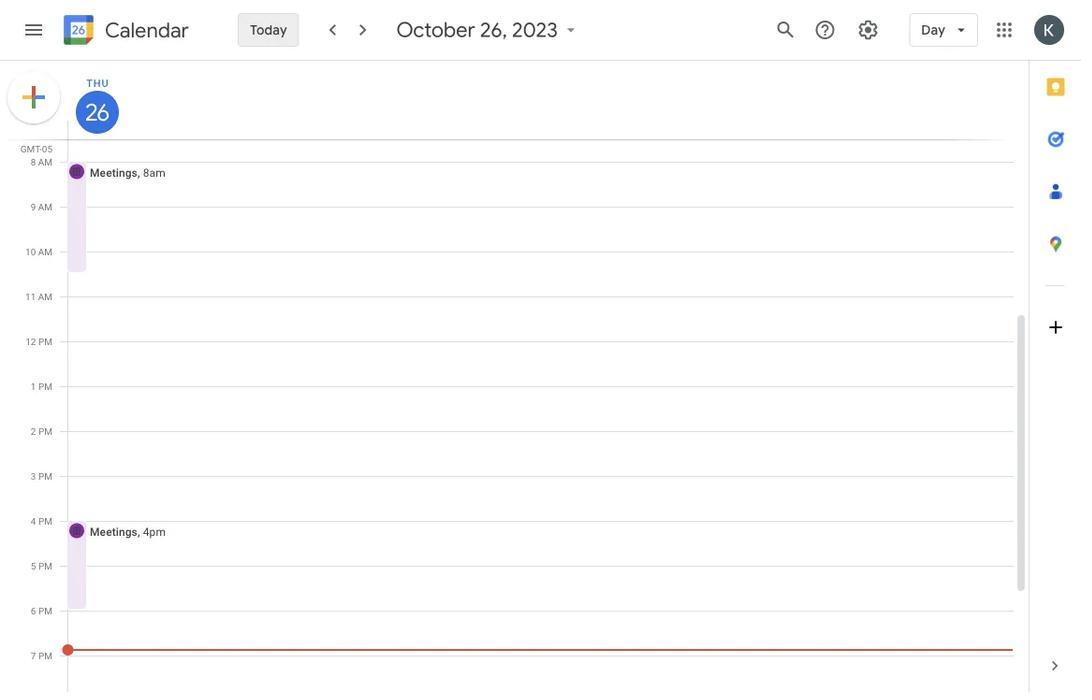 Task type: vqa. For each thing, say whether or not it's contained in the screenshot.
the 5 pm
yes



Task type: locate. For each thing, give the bounding box(es) containing it.
main drawer image
[[22, 19, 45, 41]]

26 grid
[[0, 61, 1029, 693]]

26
[[84, 98, 108, 127]]

8am
[[143, 166, 166, 179]]

26 column header
[[67, 61, 1014, 139]]

4pm
[[143, 526, 166, 539]]

5 pm from the top
[[38, 516, 52, 527]]

1 pm from the top
[[38, 336, 52, 347]]

meetings for meetings , 4pm
[[90, 526, 138, 539]]

october
[[397, 17, 475, 43]]

am right 8
[[38, 156, 52, 168]]

tab list
[[1030, 61, 1081, 640]]

am
[[38, 156, 52, 168], [38, 201, 52, 212], [38, 246, 52, 257], [38, 291, 52, 302]]

4
[[31, 516, 36, 527]]

1 vertical spatial meetings
[[90, 526, 138, 539]]

am right the '9'
[[38, 201, 52, 212]]

1 meetings from the top
[[90, 166, 138, 179]]

4 pm from the top
[[38, 471, 52, 482]]

9
[[31, 201, 36, 212]]

2
[[31, 426, 36, 437]]

,
[[138, 166, 140, 179], [138, 526, 140, 539]]

7 pm from the top
[[38, 606, 52, 617]]

10
[[25, 246, 36, 257]]

am right 10
[[38, 246, 52, 257]]

calendar
[[105, 17, 189, 44]]

am right 11
[[38, 291, 52, 302]]

8
[[31, 156, 36, 168]]

2 meetings from the top
[[90, 526, 138, 539]]

today button
[[238, 7, 299, 52]]

pm right the 3
[[38, 471, 52, 482]]

meetings
[[90, 166, 138, 179], [90, 526, 138, 539]]

today
[[250, 22, 287, 38]]

calendar heading
[[101, 17, 189, 44]]

, left 8am
[[138, 166, 140, 179]]

0 vertical spatial ,
[[138, 166, 140, 179]]

2 pm from the top
[[38, 381, 52, 392]]

, for 8am
[[138, 166, 140, 179]]

october 26, 2023
[[397, 17, 558, 43]]

4 am from the top
[[38, 291, 52, 302]]

3 pm from the top
[[38, 426, 52, 437]]

pm
[[38, 336, 52, 347], [38, 381, 52, 392], [38, 426, 52, 437], [38, 471, 52, 482], [38, 516, 52, 527], [38, 561, 52, 572], [38, 606, 52, 617], [38, 651, 52, 662]]

1 am from the top
[[38, 156, 52, 168]]

pm right 7
[[38, 651, 52, 662]]

pm right 5
[[38, 561, 52, 572]]

pm right the 12
[[38, 336, 52, 347]]

8 am
[[31, 156, 52, 168]]

meetings left 8am
[[90, 166, 138, 179]]

meetings left 4pm
[[90, 526, 138, 539]]

meetings for meetings , 8am
[[90, 166, 138, 179]]

1 , from the top
[[138, 166, 140, 179]]

1 pm
[[31, 381, 52, 392]]

7 pm
[[31, 651, 52, 662]]

11
[[25, 291, 36, 302]]

11 am
[[25, 291, 52, 302]]

pm right 6
[[38, 606, 52, 617]]

pm right 4
[[38, 516, 52, 527]]

3 am from the top
[[38, 246, 52, 257]]

am for 11 am
[[38, 291, 52, 302]]

8 pm from the top
[[38, 651, 52, 662]]

2 am from the top
[[38, 201, 52, 212]]

pm right 2
[[38, 426, 52, 437]]

4 pm
[[31, 516, 52, 527]]

, left 4pm
[[138, 526, 140, 539]]

5 pm
[[31, 561, 52, 572]]

pm right the 1
[[38, 381, 52, 392]]

2 , from the top
[[138, 526, 140, 539]]

1
[[31, 381, 36, 392]]

0 vertical spatial meetings
[[90, 166, 138, 179]]

1 vertical spatial ,
[[138, 526, 140, 539]]

am for 9 am
[[38, 201, 52, 212]]

6 pm from the top
[[38, 561, 52, 572]]

pm for 7 pm
[[38, 651, 52, 662]]



Task type: describe. For each thing, give the bounding box(es) containing it.
3 pm
[[31, 471, 52, 482]]

6 pm
[[31, 606, 52, 617]]

10 am
[[25, 246, 52, 257]]

october 26, 2023 button
[[389, 17, 588, 43]]

day
[[921, 22, 945, 38]]

thursday, october 26, today element
[[76, 91, 119, 134]]

12 pm
[[26, 336, 52, 347]]

day button
[[909, 7, 978, 52]]

calendar element
[[60, 11, 189, 52]]

pm for 6 pm
[[38, 606, 52, 617]]

05
[[42, 143, 52, 154]]

am for 10 am
[[38, 246, 52, 257]]

, for 4pm
[[138, 526, 140, 539]]

gmt-05
[[20, 143, 52, 154]]

12
[[26, 336, 36, 347]]

meetings , 4pm
[[90, 526, 166, 539]]

gmt-
[[20, 143, 42, 154]]

2 pm
[[31, 426, 52, 437]]

7
[[31, 651, 36, 662]]

3
[[31, 471, 36, 482]]

6
[[31, 606, 36, 617]]

pm for 1 pm
[[38, 381, 52, 392]]

pm for 2 pm
[[38, 426, 52, 437]]

thu
[[86, 77, 109, 89]]

settings menu image
[[857, 19, 879, 41]]

pm for 5 pm
[[38, 561, 52, 572]]

pm for 12 pm
[[38, 336, 52, 347]]

pm for 3 pm
[[38, 471, 52, 482]]

26,
[[480, 17, 507, 43]]

9 am
[[31, 201, 52, 212]]

pm for 4 pm
[[38, 516, 52, 527]]

2023
[[512, 17, 558, 43]]

meetings , 8am
[[90, 166, 166, 179]]

5
[[31, 561, 36, 572]]

am for 8 am
[[38, 156, 52, 168]]

thu 26
[[84, 77, 109, 127]]



